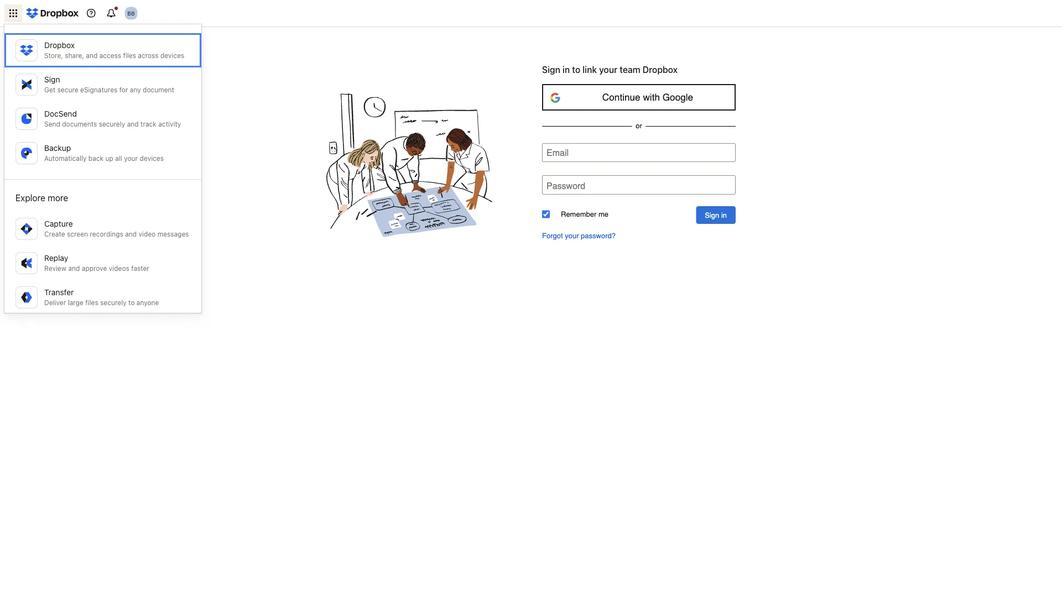 Task type: vqa. For each thing, say whether or not it's contained in the screenshot.
Pricing link
no



Task type: locate. For each thing, give the bounding box(es) containing it.
activity
[[158, 120, 181, 128]]

remember me
[[561, 210, 609, 219]]

continue with google button
[[542, 84, 736, 111]]

1 vertical spatial securely
[[100, 299, 127, 307]]

0 vertical spatial to
[[572, 64, 581, 75]]

up
[[105, 154, 113, 162]]

explore
[[15, 193, 45, 203]]

0 vertical spatial dropbox
[[44, 41, 75, 50]]

password?
[[581, 232, 616, 240]]

more
[[48, 193, 68, 203]]

sign for sign in
[[705, 211, 720, 219]]

to inside transfer deliver large files securely to anyone
[[128, 299, 135, 307]]

0 horizontal spatial to
[[128, 299, 135, 307]]

docsend
[[44, 109, 77, 118]]

continue
[[603, 92, 641, 103]]

1 vertical spatial in
[[722, 211, 727, 219]]

dropbox up store,
[[44, 41, 75, 50]]

large
[[68, 299, 83, 307]]

and left video
[[125, 230, 137, 238]]

1 vertical spatial devices
[[140, 154, 164, 162]]

sign for sign get secure esignatures for any document
[[44, 75, 60, 84]]

files inside transfer deliver large files securely to anyone
[[85, 299, 98, 307]]

devices
[[160, 51, 185, 59], [140, 154, 164, 162]]

password
[[547, 181, 586, 191]]

to
[[572, 64, 581, 75], [128, 299, 135, 307]]

securely inside transfer deliver large files securely to anyone
[[100, 299, 127, 307]]

capture
[[44, 219, 73, 229]]

1 vertical spatial to
[[128, 299, 135, 307]]

any
[[130, 86, 141, 94]]

your right forgot
[[565, 232, 579, 240]]

devices right the across
[[160, 51, 185, 59]]

0 vertical spatial files
[[123, 51, 136, 59]]

store,
[[44, 51, 63, 59]]

0 vertical spatial your
[[599, 64, 618, 75]]

files inside dropbox store, share, and access files across devices
[[123, 51, 136, 59]]

and right review at the top
[[68, 265, 80, 272]]

your
[[599, 64, 618, 75], [124, 154, 138, 162], [565, 232, 579, 240]]

explore more
[[15, 193, 68, 203]]

files right large
[[85, 299, 98, 307]]

sign inside sign get secure esignatures for any document
[[44, 75, 60, 84]]

team
[[620, 64, 641, 75]]

0 horizontal spatial in
[[563, 64, 570, 75]]

email
[[547, 147, 569, 158]]

files left the across
[[123, 51, 136, 59]]

files
[[123, 51, 136, 59], [85, 299, 98, 307]]

sign
[[542, 64, 561, 75], [44, 75, 60, 84], [705, 211, 720, 219]]

and inside docsend send documents securely and track activity
[[127, 120, 139, 128]]

sign inside button
[[705, 211, 720, 219]]

1 vertical spatial your
[[124, 154, 138, 162]]

across
[[138, 51, 159, 59]]

sign in to link your team dropbox
[[542, 64, 678, 75]]

1 vertical spatial dropbox
[[643, 64, 678, 75]]

0 horizontal spatial sign
[[44, 75, 60, 84]]

0 horizontal spatial files
[[85, 299, 98, 307]]

forgot your password? link
[[542, 232, 736, 240]]

devices inside dropbox store, share, and access files across devices
[[160, 51, 185, 59]]

1 vertical spatial files
[[85, 299, 98, 307]]

continue with google
[[603, 92, 694, 103]]

1 horizontal spatial to
[[572, 64, 581, 75]]

transfer
[[44, 288, 74, 297]]

screen
[[67, 230, 88, 238]]

global header element
[[0, 0, 1063, 27]]

your inside backup automatically back up all your devices
[[124, 154, 138, 162]]

backup
[[44, 144, 71, 153]]

2 vertical spatial your
[[565, 232, 579, 240]]

to left anyone
[[128, 299, 135, 307]]

dropbox up with
[[643, 64, 678, 75]]

1 horizontal spatial in
[[722, 211, 727, 219]]

your right all
[[124, 154, 138, 162]]

share,
[[65, 51, 84, 59]]

securely left anyone
[[100, 299, 127, 307]]

forgot
[[542, 232, 563, 240]]

0 horizontal spatial your
[[124, 154, 138, 162]]

and right share, on the top of page
[[86, 51, 98, 59]]

all
[[115, 154, 122, 162]]

securely up backup automatically back up all your devices on the left top of the page
[[99, 120, 125, 128]]

in
[[563, 64, 570, 75], [722, 211, 727, 219]]

0 vertical spatial in
[[563, 64, 570, 75]]

2 horizontal spatial your
[[599, 64, 618, 75]]

in inside sign in button
[[722, 211, 727, 219]]

and inside dropbox store, share, and access files across devices
[[86, 51, 98, 59]]

and
[[86, 51, 98, 59], [127, 120, 139, 128], [125, 230, 137, 238], [68, 265, 80, 272]]

1 horizontal spatial your
[[565, 232, 579, 240]]

dropbox inside dropbox store, share, and access files across devices
[[44, 41, 75, 50]]

0 horizontal spatial dropbox
[[44, 41, 75, 50]]

and left 'track'
[[127, 120, 139, 128]]

dropbox
[[44, 41, 75, 50], [643, 64, 678, 75]]

1 horizontal spatial sign
[[542, 64, 561, 75]]

recordings
[[90, 230, 123, 238]]

your right link
[[599, 64, 618, 75]]

devices right all
[[140, 154, 164, 162]]

0 vertical spatial devices
[[160, 51, 185, 59]]

videos
[[109, 265, 129, 272]]

sign for sign in to link your team dropbox
[[542, 64, 561, 75]]

1 horizontal spatial dropbox
[[643, 64, 678, 75]]

sign get secure esignatures for any document
[[44, 75, 174, 94]]

1 horizontal spatial files
[[123, 51, 136, 59]]

2 horizontal spatial sign
[[705, 211, 720, 219]]

messages
[[158, 230, 189, 238]]

securely
[[99, 120, 125, 128], [100, 299, 127, 307]]

get
[[44, 86, 55, 94]]

0 vertical spatial securely
[[99, 120, 125, 128]]

to left link
[[572, 64, 581, 75]]



Task type: describe. For each thing, give the bounding box(es) containing it.
send
[[44, 120, 60, 128]]

google
[[663, 92, 694, 103]]

document
[[143, 86, 174, 94]]

esignatures
[[80, 86, 118, 94]]

deliver
[[44, 299, 66, 307]]

docsend send documents securely and track activity
[[44, 109, 181, 128]]

back
[[88, 154, 104, 162]]

create
[[44, 230, 65, 238]]

for
[[119, 86, 128, 94]]

and inside capture create screen recordings and video messages
[[125, 230, 137, 238]]

capture create screen recordings and video messages
[[44, 219, 189, 238]]

approve
[[82, 265, 107, 272]]

Email email field
[[542, 143, 736, 162]]

access
[[99, 51, 121, 59]]

automatically
[[44, 154, 87, 162]]

track
[[141, 120, 157, 128]]

with
[[643, 92, 660, 103]]

or
[[636, 122, 642, 130]]

link
[[583, 64, 597, 75]]

sign in button
[[696, 206, 736, 224]]

replay review and approve videos faster
[[44, 254, 149, 272]]

replay
[[44, 254, 68, 263]]

and inside replay review and approve videos faster
[[68, 265, 80, 272]]

me
[[599, 210, 609, 219]]

faster
[[131, 265, 149, 272]]

Password password field
[[542, 175, 736, 195]]

in for sign in
[[722, 211, 727, 219]]

video
[[139, 230, 156, 238]]

securely inside docsend send documents securely and track activity
[[99, 120, 125, 128]]

dropbox logo - go to the homepage image
[[22, 4, 82, 22]]

documents
[[62, 120, 97, 128]]

devices inside backup automatically back up all your devices
[[140, 154, 164, 162]]

review
[[44, 265, 66, 272]]

forgot your password?
[[542, 232, 616, 240]]

anyone
[[137, 299, 159, 307]]

remember
[[561, 210, 597, 219]]

Remember me checkbox
[[542, 211, 550, 218]]

dropbox store, share, and access files across devices
[[44, 41, 185, 59]]

transfer deliver large files securely to anyone
[[44, 288, 159, 307]]

backup automatically back up all your devices
[[44, 144, 164, 162]]

in for sign in to link your team dropbox
[[563, 64, 570, 75]]

sign in
[[705, 211, 727, 219]]

secure
[[57, 86, 78, 94]]



